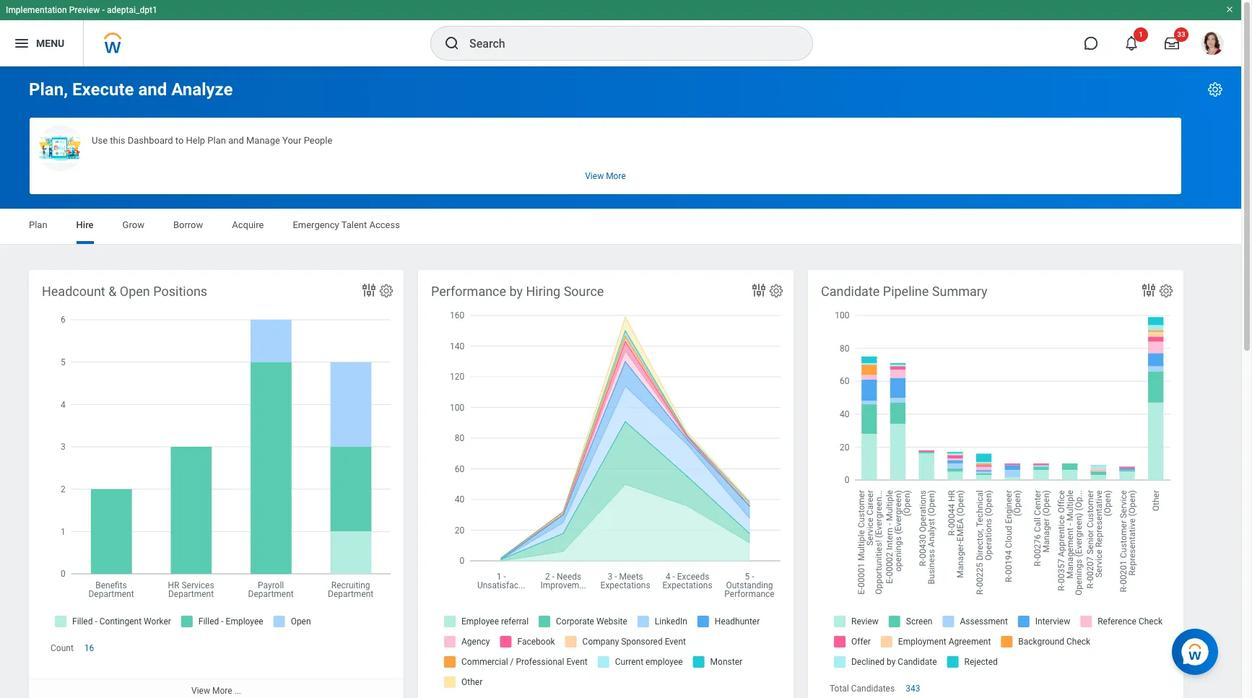 Task type: describe. For each thing, give the bounding box(es) containing it.
performance by hiring source
[[431, 284, 604, 299]]

open
[[120, 284, 150, 299]]

borrow
[[173, 220, 203, 230]]

&
[[108, 284, 117, 299]]

hire
[[76, 220, 94, 230]]

adeptai_dpt1
[[107, 5, 157, 15]]

plan,
[[29, 79, 68, 100]]

and inside button
[[228, 135, 244, 146]]

33
[[1177, 30, 1185, 38]]

plan, execute and analyze main content
[[0, 66, 1241, 698]]

search image
[[443, 35, 461, 52]]

implementation
[[6, 5, 67, 15]]

configure performance by hiring source image
[[768, 283, 784, 299]]

use this dashboard to help plan and manage your people
[[92, 135, 332, 146]]

implementation preview -   adeptai_dpt1
[[6, 5, 157, 15]]

inbox large image
[[1165, 36, 1179, 51]]

positions
[[153, 284, 207, 299]]

help
[[186, 135, 205, 146]]

plan inside button
[[207, 135, 226, 146]]

menu banner
[[0, 0, 1241, 66]]

talent
[[341, 220, 367, 230]]

view more ...
[[191, 686, 241, 696]]

plan inside tab list
[[29, 220, 47, 230]]

access
[[369, 220, 400, 230]]

16
[[84, 643, 94, 654]]

configure and view chart data image for positions
[[360, 282, 378, 299]]

preview
[[69, 5, 100, 15]]

your
[[282, 135, 301, 146]]

grow
[[122, 220, 144, 230]]

plan, execute and analyze
[[29, 79, 233, 100]]

candidate pipeline summary element
[[808, 270, 1183, 698]]

pipeline
[[883, 284, 929, 299]]

menu button
[[0, 20, 83, 66]]

total
[[830, 684, 849, 694]]

execute
[[72, 79, 134, 100]]

Search Workday  search field
[[469, 27, 783, 59]]

33 button
[[1156, 27, 1189, 59]]

summary
[[932, 284, 987, 299]]

menu
[[36, 37, 64, 49]]

more
[[212, 686, 232, 696]]

tab list inside plan, execute and analyze main content
[[14, 209, 1227, 244]]



Task type: vqa. For each thing, say whether or not it's contained in the screenshot.
Use this Dashboard to Help Plan and Manage Your People button
yes



Task type: locate. For each thing, give the bounding box(es) containing it.
close environment banner image
[[1225, 5, 1234, 14]]

1 vertical spatial plan
[[29, 220, 47, 230]]

headcount
[[42, 284, 105, 299]]

configure and view chart data image inside performance by hiring source "element"
[[750, 282, 768, 299]]

dashboard
[[128, 135, 173, 146]]

configure and view chart data image
[[1140, 282, 1157, 299]]

tab list
[[14, 209, 1227, 244]]

0 vertical spatial plan
[[207, 135, 226, 146]]

16 button
[[84, 643, 96, 654]]

acquire
[[232, 220, 264, 230]]

configure and view chart data image for source
[[750, 282, 768, 299]]

candidate pipeline summary
[[821, 284, 987, 299]]

and left manage
[[228, 135, 244, 146]]

...
[[234, 686, 241, 696]]

performance by hiring source element
[[418, 270, 794, 698]]

candidate
[[821, 284, 880, 299]]

this
[[110, 135, 125, 146]]

performance
[[431, 284, 506, 299]]

2 configure and view chart data image from the left
[[750, 282, 768, 299]]

source
[[564, 284, 604, 299]]

analyze
[[171, 79, 233, 100]]

and left analyze
[[138, 79, 167, 100]]

notifications large image
[[1124, 36, 1139, 51]]

and
[[138, 79, 167, 100], [228, 135, 244, 146]]

1 horizontal spatial plan
[[207, 135, 226, 146]]

1
[[1139, 30, 1143, 38]]

configure and view chart data image left configure headcount & open positions image
[[360, 282, 378, 299]]

to
[[175, 135, 184, 146]]

total candidates
[[830, 684, 895, 694]]

0 horizontal spatial configure and view chart data image
[[360, 282, 378, 299]]

1 horizontal spatial and
[[228, 135, 244, 146]]

configure headcount & open positions image
[[378, 283, 394, 299]]

configure and view chart data image
[[360, 282, 378, 299], [750, 282, 768, 299]]

view
[[191, 686, 210, 696]]

by
[[509, 284, 523, 299]]

plan
[[207, 135, 226, 146], [29, 220, 47, 230]]

1 configure and view chart data image from the left
[[360, 282, 378, 299]]

1 horizontal spatial configure and view chart data image
[[750, 282, 768, 299]]

1 vertical spatial and
[[228, 135, 244, 146]]

0 vertical spatial and
[[138, 79, 167, 100]]

0 horizontal spatial plan
[[29, 220, 47, 230]]

1 button
[[1116, 27, 1148, 59]]

use
[[92, 135, 108, 146]]

headcount & open positions
[[42, 284, 207, 299]]

use this dashboard to help plan and manage your people button
[[30, 118, 1181, 194]]

343
[[906, 684, 920, 694]]

plan left hire
[[29, 220, 47, 230]]

candidates
[[851, 684, 895, 694]]

configure this page image
[[1207, 81, 1224, 98]]

people
[[304, 135, 332, 146]]

profile logan mcneil image
[[1201, 32, 1224, 58]]

emergency
[[293, 220, 339, 230]]

hiring
[[526, 284, 560, 299]]

-
[[102, 5, 105, 15]]

tab list containing plan
[[14, 209, 1227, 244]]

count
[[51, 643, 74, 654]]

justify image
[[13, 35, 30, 52]]

configure candidate pipeline summary image
[[1158, 283, 1174, 299]]

plan right the help
[[207, 135, 226, 146]]

headcount & open positions element
[[29, 270, 404, 698]]

manage
[[246, 135, 280, 146]]

0 horizontal spatial and
[[138, 79, 167, 100]]

view more ... link
[[29, 679, 404, 698]]

343 button
[[906, 683, 922, 695]]

emergency talent access
[[293, 220, 400, 230]]

configure and view chart data image left configure performance by hiring source icon
[[750, 282, 768, 299]]



